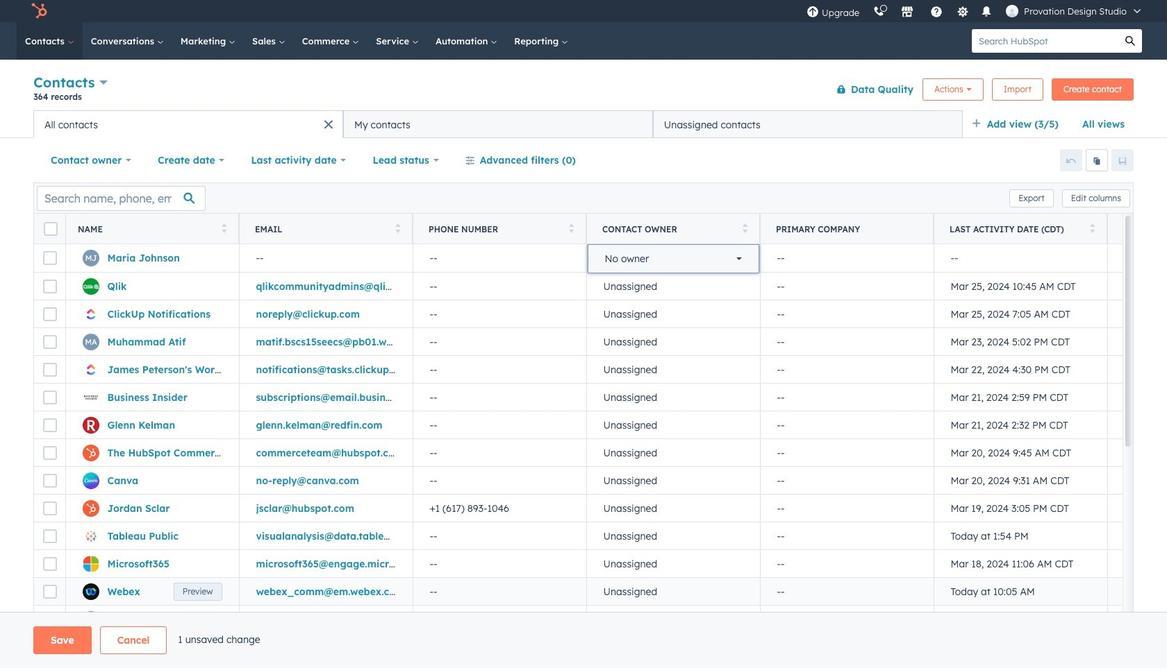 Task type: describe. For each thing, give the bounding box(es) containing it.
press to sort. image
[[1090, 223, 1095, 233]]

4 press to sort. element from the left
[[742, 223, 747, 235]]

3 press to sort. element from the left
[[569, 223, 574, 235]]

marketplaces image
[[901, 6, 914, 19]]

2 press to sort. element from the left
[[395, 223, 400, 235]]

5 press to sort. element from the left
[[1090, 223, 1095, 235]]

james peterson image
[[1006, 5, 1018, 17]]

press to sort. image for 2nd press to sort. element from right
[[742, 223, 747, 233]]

Search name, phone, email addresses, or company search field
[[37, 186, 206, 211]]



Task type: locate. For each thing, give the bounding box(es) containing it.
page section element
[[0, 627, 1167, 655]]

2 press to sort. image from the left
[[395, 223, 400, 233]]

press to sort. element
[[221, 223, 226, 235], [395, 223, 400, 235], [569, 223, 574, 235], [742, 223, 747, 235], [1090, 223, 1095, 235]]

Search HubSpot search field
[[972, 29, 1118, 53]]

4 press to sort. image from the left
[[742, 223, 747, 233]]

press to sort. image
[[221, 223, 226, 233], [395, 223, 400, 233], [569, 223, 574, 233], [742, 223, 747, 233]]

3 press to sort. image from the left
[[569, 223, 574, 233]]

press to sort. image for first press to sort. element from left
[[221, 223, 226, 233]]

banner
[[33, 71, 1134, 110]]

press to sort. image for 3rd press to sort. element from the right
[[569, 223, 574, 233]]

press to sort. image for second press to sort. element from the left
[[395, 223, 400, 233]]

menu
[[800, 0, 1150, 22]]

1 press to sort. element from the left
[[221, 223, 226, 235]]

1 press to sort. image from the left
[[221, 223, 226, 233]]

column header
[[760, 214, 934, 245]]



Task type: vqa. For each thing, say whether or not it's contained in the screenshot.
Jacob Simon icon on the right top of page
no



